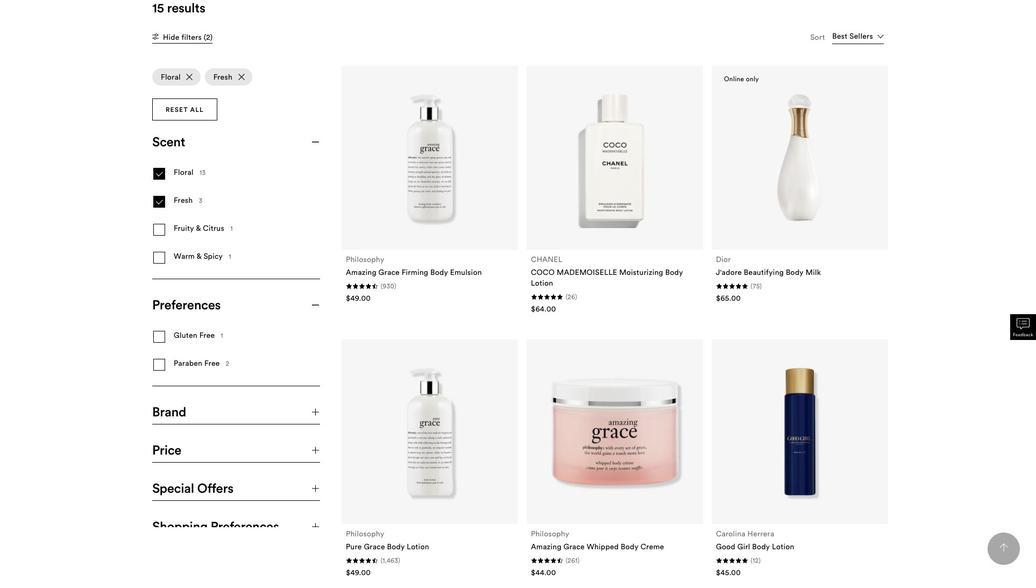 Task type: describe. For each thing, give the bounding box(es) containing it.
grace for body
[[364, 542, 385, 551]]

body for carolina herrera good girl body lotion
[[753, 542, 770, 551]]

hide
[[163, 32, 180, 42]]

messages bubble square menu image
[[1017, 318, 1030, 330]]

body inside "philosophy pure grace body lotion"
[[387, 542, 405, 551]]

philosophy pure grace body lotion image
[[359, 361, 501, 503]]

( for good girl body lotion
[[751, 556, 753, 564]]

( 12 )
[[751, 556, 761, 564]]

( for coco mademoiselle moisturizing body lotion
[[566, 293, 568, 301]]

& for fruity
[[196, 224, 201, 233]]

best sellers
[[833, 31, 873, 41]]

( 261 )
[[566, 556, 580, 564]]

coco
[[531, 267, 555, 277]]

$44.00
[[531, 568, 556, 577]]

amazing for amazing grace firming body emulsion
[[346, 267, 377, 277]]

messages bubble square menu image
[[1017, 318, 1030, 330]]

dior j'adore beautifying body milk
[[716, 255, 821, 277]]

carolina
[[716, 529, 746, 539]]

body for chanel coco mademoiselle moisturizing body lotion
[[666, 267, 683, 277]]

filters
[[182, 32, 202, 42]]

0 vertical spatial floral
[[161, 72, 181, 82]]

lotion inside "philosophy pure grace body lotion"
[[407, 542, 429, 551]]

Sort field
[[833, 30, 884, 44]]

scent
[[152, 134, 185, 150]]

$64.00
[[531, 304, 556, 314]]

dior j'adore beautifying body milk image
[[730, 87, 871, 228]]

best
[[833, 31, 848, 41]]

philosophy amazing grace firming body emulsion image
[[359, 87, 501, 228]]

reset all button
[[152, 98, 217, 121]]

1,463
[[383, 556, 398, 564]]

) for philosophy amazing grace firming body emulsion
[[394, 282, 397, 290]]

philosophy amazing grace whipped body creme
[[531, 529, 664, 551]]

paraben
[[174, 359, 202, 368]]

spicy
[[204, 252, 223, 261]]

1 vertical spatial fresh
[[174, 196, 193, 205]]

feedback for messages bubble square menu image at the bottom
[[1014, 332, 1034, 337]]

(2)
[[204, 32, 213, 42]]

chanel
[[531, 255, 563, 264]]

) for philosophy pure grace body lotion
[[398, 556, 401, 564]]

grace for whipped
[[564, 542, 585, 551]]

free for paraben free
[[204, 359, 220, 368]]

( for pure grace body lotion
[[381, 556, 383, 564]]

milk
[[806, 267, 821, 277]]

& for warm
[[197, 252, 202, 261]]

1 for citrus
[[230, 225, 233, 233]]

26
[[568, 293, 575, 301]]

) for chanel coco mademoiselle moisturizing body lotion
[[575, 293, 578, 301]]

930
[[383, 282, 394, 290]]

261
[[568, 556, 578, 564]]

$49.00 for amazing
[[346, 293, 371, 303]]

carolina herrera good girl body lotion
[[716, 529, 795, 551]]

creme
[[641, 542, 664, 551]]

sort
[[811, 32, 825, 42]]

paraben free
[[174, 359, 220, 368]]

75
[[753, 282, 760, 290]]

philosophy for philosophy pure grace body lotion
[[346, 529, 384, 539]]

$49.00 for pure
[[346, 568, 371, 577]]

sellers
[[850, 31, 873, 41]]

philosophy for philosophy amazing grace firming body emulsion
[[346, 255, 384, 264]]

$45.00
[[716, 568, 741, 577]]

body inside dior j'adore beautifying body milk
[[786, 267, 804, 277]]

( 930 )
[[381, 282, 397, 290]]

offers
[[197, 480, 234, 496]]

( for amazing grace whipped body creme
[[566, 556, 568, 564]]

moisturizing
[[620, 267, 664, 277]]

13
[[200, 169, 206, 177]]



Task type: vqa. For each thing, say whether or not it's contained in the screenshot.


Task type: locate. For each thing, give the bounding box(es) containing it.
fruity
[[174, 224, 194, 233]]

amazing inside philosophy amazing grace whipped body creme
[[531, 542, 562, 551]]

shopping preferences
[[152, 518, 279, 534]]

) for philosophy amazing grace whipped body creme
[[578, 556, 580, 564]]

0 horizontal spatial amazing
[[346, 267, 377, 277]]

free left the 2
[[204, 359, 220, 368]]

preferences
[[152, 297, 221, 313], [211, 518, 279, 534]]

( down mademoiselle in the right of the page
[[566, 293, 568, 301]]

body left "creme"
[[621, 542, 639, 551]]

( down philosophy amazing grace whipped body creme
[[566, 556, 568, 564]]

floral left 13
[[174, 168, 194, 177]]

amazing for amazing grace whipped body creme
[[531, 542, 562, 551]]

1 vertical spatial amazing
[[531, 542, 562, 551]]

fruity & citrus
[[174, 224, 224, 233]]

special
[[152, 480, 194, 496]]

1 vertical spatial $49.00
[[346, 568, 371, 577]]

1 vertical spatial free
[[204, 359, 220, 368]]

lotion for good girl body lotion
[[772, 542, 795, 551]]

1 horizontal spatial amazing
[[531, 542, 562, 551]]

( down beautifying
[[751, 282, 753, 290]]

philosophy inside "philosophy pure grace body lotion"
[[346, 529, 384, 539]]

)
[[394, 282, 397, 290], [760, 282, 762, 290], [575, 293, 578, 301], [398, 556, 401, 564], [578, 556, 580, 564], [759, 556, 761, 564]]

floral
[[161, 72, 181, 82], [174, 168, 194, 177]]

grace up 261
[[564, 542, 585, 551]]

( 75 )
[[751, 282, 762, 290]]

1 vertical spatial floral
[[174, 168, 194, 177]]

body for philosophy amazing grace firming body emulsion
[[431, 267, 448, 277]]

1 vertical spatial &
[[197, 252, 202, 261]]

chanel coco mademoiselle moisturizing body lotion image
[[545, 87, 686, 228]]

only
[[746, 75, 759, 83]]

1 for spicy
[[229, 253, 231, 261]]

2 horizontal spatial lotion
[[772, 542, 795, 551]]

philosophy up pure
[[346, 529, 384, 539]]

lotion
[[531, 278, 553, 288], [407, 542, 429, 551], [772, 542, 795, 551]]

philosophy amazing grace whipped body creme image
[[545, 361, 686, 503]]

( 26 )
[[566, 293, 578, 301]]

&
[[196, 224, 201, 233], [197, 252, 202, 261]]

warm
[[174, 252, 195, 261]]

emulsion
[[450, 267, 482, 277]]

12
[[753, 556, 759, 564]]

) down philosophy amazing grace whipped body creme
[[578, 556, 580, 564]]

body left milk
[[786, 267, 804, 277]]

) for carolina herrera good girl body lotion
[[759, 556, 761, 564]]

( down carolina herrera good girl body lotion
[[751, 556, 753, 564]]

) down "philosophy pure grace body lotion"
[[398, 556, 401, 564]]

0 vertical spatial fresh
[[213, 72, 233, 82]]

grace up ( 930 )
[[379, 267, 400, 277]]

philosophy
[[346, 255, 384, 264], [346, 529, 384, 539], [531, 529, 570, 539]]

body inside chanel coco mademoiselle moisturizing body lotion
[[666, 267, 683, 277]]

) down mademoiselle in the right of the page
[[575, 293, 578, 301]]

lotion for coco mademoiselle moisturizing body lotion
[[531, 278, 553, 288]]

( for j'adore beautifying body milk
[[751, 282, 753, 290]]

0 horizontal spatial fresh
[[174, 196, 193, 205]]

( down philosophy amazing grace firming body emulsion
[[381, 282, 383, 290]]

philosophy up ( 930 )
[[346, 255, 384, 264]]

body down the herrera
[[753, 542, 770, 551]]

grace
[[379, 267, 400, 277], [364, 542, 385, 551], [564, 542, 585, 551]]

hide filters (2)
[[163, 32, 213, 42]]

feedback
[[1014, 332, 1034, 337], [1014, 332, 1034, 337]]

online
[[724, 75, 745, 83]]

grace inside philosophy amazing grace whipped body creme
[[564, 542, 585, 551]]

body inside philosophy amazing grace firming body emulsion
[[431, 267, 448, 277]]

chanel coco mademoiselle moisturizing body lotion
[[531, 255, 683, 288]]

girl
[[738, 542, 751, 551]]

$49.00
[[346, 293, 371, 303], [346, 568, 371, 577]]

grace right pure
[[364, 542, 385, 551]]

fresh left 3
[[174, 196, 193, 205]]

withicon image
[[152, 33, 159, 40]]

None checkbox
[[152, 251, 320, 265], [152, 358, 320, 372], [152, 251, 320, 265], [152, 358, 320, 372]]

3
[[199, 197, 203, 205]]

( 1,463 )
[[381, 556, 401, 564]]

& right fruity
[[196, 224, 201, 233]]

) for dior j'adore beautifying body milk
[[760, 282, 762, 290]]

grace inside philosophy amazing grace firming body emulsion
[[379, 267, 400, 277]]

free right gluten
[[200, 331, 215, 340]]

amazing
[[346, 267, 377, 277], [531, 542, 562, 551]]

1 right gluten free
[[221, 332, 223, 340]]

body inside philosophy amazing grace whipped body creme
[[621, 542, 639, 551]]

1
[[230, 225, 233, 233], [229, 253, 231, 261], [221, 332, 223, 340]]

( down "philosophy pure grace body lotion"
[[381, 556, 383, 564]]

gluten
[[174, 331, 197, 340]]

citrus
[[203, 224, 224, 233]]

philosophy up ( 261 )
[[531, 529, 570, 539]]

0 vertical spatial free
[[200, 331, 215, 340]]

whipped
[[587, 542, 619, 551]]

online only
[[724, 75, 759, 83]]

body
[[431, 267, 448, 277], [666, 267, 683, 277], [786, 267, 804, 277], [387, 542, 405, 551], [621, 542, 639, 551], [753, 542, 770, 551]]

0 vertical spatial preferences
[[152, 297, 221, 313]]

mademoiselle
[[557, 267, 618, 277]]

0 vertical spatial amazing
[[346, 267, 377, 277]]

1 vertical spatial preferences
[[211, 518, 279, 534]]

pure
[[346, 542, 362, 551]]

shopping
[[152, 518, 208, 534]]

dior
[[716, 255, 731, 264]]

philosophy inside philosophy amazing grace firming body emulsion
[[346, 255, 384, 264]]

body inside carolina herrera good girl body lotion
[[753, 542, 770, 551]]

remove fresh image
[[238, 74, 245, 80]]

preferences down offers
[[211, 518, 279, 534]]

remove floral image
[[186, 74, 193, 80]]

0 vertical spatial $49.00
[[346, 293, 371, 303]]

reset
[[166, 105, 188, 113]]

floral left the remove floral image
[[161, 72, 181, 82]]

2 vertical spatial 1
[[221, 332, 223, 340]]

preferences up gluten
[[152, 297, 221, 313]]

1 right citrus
[[230, 225, 233, 233]]

(
[[381, 282, 383, 290], [751, 282, 753, 290], [566, 293, 568, 301], [381, 556, 383, 564], [566, 556, 568, 564], [751, 556, 753, 564]]

fresh
[[213, 72, 233, 82], [174, 196, 193, 205]]

free for gluten free
[[200, 331, 215, 340]]

philosophy pure grace body lotion
[[346, 529, 429, 551]]

body right moisturizing
[[666, 267, 683, 277]]

1 right spicy
[[229, 253, 231, 261]]

2
[[226, 360, 229, 368]]

hide filters (2) button
[[152, 32, 213, 44]]

( for amazing grace firming body emulsion
[[381, 282, 383, 290]]

j'adore
[[716, 267, 742, 277]]

philosophy amazing grace firming body emulsion
[[346, 255, 482, 277]]

1 $49.00 from the top
[[346, 293, 371, 303]]

fresh left remove fresh icon
[[213, 72, 233, 82]]

None checkbox
[[152, 167, 320, 181], [152, 195, 320, 209], [152, 223, 320, 237], [152, 330, 320, 344], [152, 167, 320, 181], [152, 195, 320, 209], [152, 223, 320, 237], [152, 330, 320, 344]]

all
[[190, 105, 204, 113]]

firming
[[402, 267, 428, 277]]

body right firming on the top
[[431, 267, 448, 277]]

& left spicy
[[197, 252, 202, 261]]

0 vertical spatial &
[[196, 224, 201, 233]]

1 vertical spatial 1
[[229, 253, 231, 261]]

lotion inside carolina herrera good girl body lotion
[[772, 542, 795, 551]]

free
[[200, 331, 215, 340], [204, 359, 220, 368]]

gluten free
[[174, 331, 215, 340]]

) down carolina herrera good girl body lotion
[[759, 556, 761, 564]]

price
[[152, 442, 181, 458]]

body for philosophy amazing grace whipped body creme
[[621, 542, 639, 551]]

good
[[716, 542, 736, 551]]

special offers
[[152, 480, 234, 496]]

feedback for messages bubble square menu icon
[[1014, 332, 1034, 337]]

herrera
[[748, 529, 775, 539]]

1 horizontal spatial fresh
[[213, 72, 233, 82]]

back to top image
[[1000, 544, 1009, 552]]

0 vertical spatial 1
[[230, 225, 233, 233]]

2 $49.00 from the top
[[346, 568, 371, 577]]

philosophy inside philosophy amazing grace whipped body creme
[[531, 529, 570, 539]]

brand
[[152, 404, 186, 420]]

1 horizontal spatial lotion
[[531, 278, 553, 288]]

) down beautifying
[[760, 282, 762, 290]]

) down philosophy amazing grace firming body emulsion
[[394, 282, 397, 290]]

philosophy for philosophy amazing grace whipped body creme
[[531, 529, 570, 539]]

body up ( 1,463 )
[[387, 542, 405, 551]]

$65.00
[[716, 293, 741, 303]]

grace for firming
[[379, 267, 400, 277]]

grace inside "philosophy pure grace body lotion"
[[364, 542, 385, 551]]

carolina herrera good girl body lotion image
[[730, 361, 871, 503]]

lotion inside chanel coco mademoiselle moisturizing body lotion
[[531, 278, 553, 288]]

reset all
[[166, 105, 204, 113]]

beautifying
[[744, 267, 784, 277]]

0 horizontal spatial lotion
[[407, 542, 429, 551]]

warm & spicy
[[174, 252, 223, 261]]

amazing inside philosophy amazing grace firming body emulsion
[[346, 267, 377, 277]]



